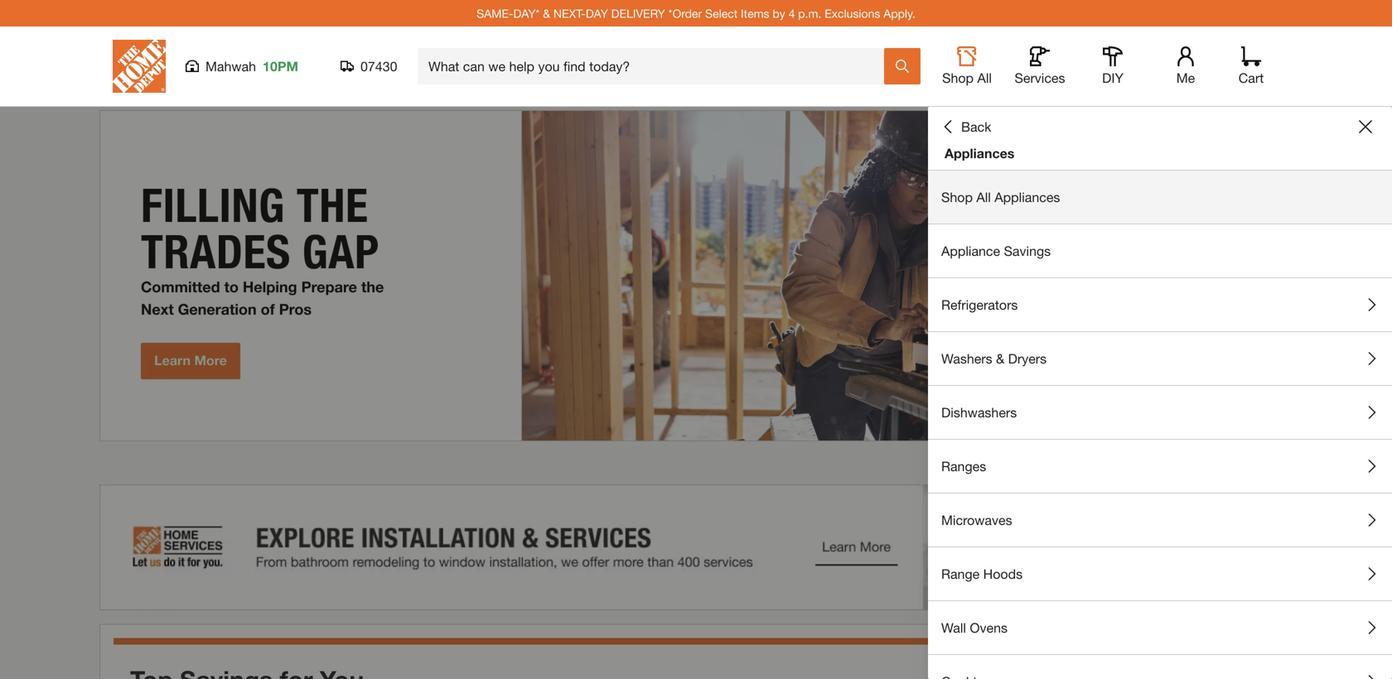 Task type: describe. For each thing, give the bounding box(es) containing it.
*order
[[668, 6, 702, 20]]

10pm
[[263, 58, 298, 74]]

microwaves
[[941, 512, 1012, 528]]

day
[[586, 6, 608, 20]]

range
[[941, 566, 980, 582]]

mahwah 10pm
[[205, 58, 298, 74]]

exclusions
[[825, 6, 880, 20]]

select
[[705, 6, 738, 20]]

ranges button
[[928, 440, 1392, 493]]

apply.
[[883, 6, 916, 20]]

all for shop all
[[977, 70, 992, 86]]

shop for shop all appliances
[[941, 189, 973, 205]]

washers & dryers
[[941, 351, 1047, 367]]

sponsored banner image
[[99, 485, 1293, 611]]

ovens
[[970, 620, 1008, 636]]

washers
[[941, 351, 992, 367]]

shop all
[[942, 70, 992, 86]]

day*
[[513, 6, 540, 20]]

range hoods button
[[928, 548, 1392, 601]]

p.m.
[[798, 6, 821, 20]]

refrigerators button
[[928, 278, 1392, 331]]

delivery
[[611, 6, 665, 20]]

range hoods
[[941, 566, 1023, 582]]

wall
[[941, 620, 966, 636]]

0 vertical spatial appliances
[[945, 145, 1015, 161]]

refrigerators
[[941, 297, 1018, 313]]

drawer close image
[[1359, 120, 1372, 133]]

diy button
[[1086, 46, 1139, 86]]

07430
[[360, 58, 397, 74]]

wall ovens
[[941, 620, 1008, 636]]



Task type: locate. For each thing, give the bounding box(es) containing it.
cart link
[[1233, 46, 1269, 86]]

items
[[741, 6, 769, 20]]

all up appliance savings
[[976, 189, 991, 205]]

appliances down back on the right
[[945, 145, 1015, 161]]

same-
[[477, 6, 513, 20]]

services
[[1015, 70, 1065, 86]]

savings
[[1004, 243, 1051, 259]]

shop all appliances
[[941, 189, 1060, 205]]

appliances
[[945, 145, 1015, 161], [995, 189, 1060, 205]]

shop all appliances link
[[928, 171, 1392, 224]]

1 vertical spatial all
[[976, 189, 991, 205]]

washers & dryers button
[[928, 332, 1392, 385]]

shop all button
[[940, 46, 993, 86]]

1 horizontal spatial &
[[996, 351, 1004, 367]]

07430 button
[[341, 58, 398, 75]]

all for shop all appliances
[[976, 189, 991, 205]]

0 vertical spatial all
[[977, 70, 992, 86]]

shop up the back button
[[942, 70, 974, 86]]

back
[[961, 119, 991, 135]]

me button
[[1159, 46, 1212, 86]]

services button
[[1013, 46, 1066, 86]]

4
[[789, 6, 795, 20]]

back button
[[941, 118, 991, 135]]

feedback link image
[[1370, 280, 1392, 370]]

& inside button
[[996, 351, 1004, 367]]

all inside button
[[977, 70, 992, 86]]

next-
[[553, 6, 586, 20]]

menu containing shop all appliances
[[928, 171, 1392, 679]]

appliances up savings at the right of page
[[995, 189, 1060, 205]]

ranges
[[941, 459, 986, 474]]

& right day*
[[543, 6, 550, 20]]

1 vertical spatial shop
[[941, 189, 973, 205]]

dishwashers button
[[928, 386, 1392, 439]]

all inside menu
[[976, 189, 991, 205]]

menu
[[928, 171, 1392, 679]]

dishwashers
[[941, 405, 1017, 421]]

appliances inside menu
[[995, 189, 1060, 205]]

shop up appliance
[[941, 189, 973, 205]]

diy
[[1102, 70, 1123, 86]]

shop inside 'shop all' button
[[942, 70, 974, 86]]

microwaves button
[[928, 494, 1392, 547]]

dryers
[[1008, 351, 1047, 367]]

1 vertical spatial &
[[996, 351, 1004, 367]]

shop for shop all
[[942, 70, 974, 86]]

0 vertical spatial shop
[[942, 70, 974, 86]]

0 vertical spatial &
[[543, 6, 550, 20]]

25jan2024 mw52 hp bau hero5 path to pro image
[[99, 110, 1293, 442]]

by
[[773, 6, 785, 20]]

all
[[977, 70, 992, 86], [976, 189, 991, 205]]

appliance savings link
[[928, 225, 1392, 278]]

& left dryers in the right bottom of the page
[[996, 351, 1004, 367]]

1 vertical spatial appliances
[[995, 189, 1060, 205]]

What can we help you find today? search field
[[428, 49, 883, 84]]

the home depot logo image
[[113, 40, 166, 93]]

all up back on the right
[[977, 70, 992, 86]]

mahwah
[[205, 58, 256, 74]]

shop
[[942, 70, 974, 86], [941, 189, 973, 205]]

wall ovens button
[[928, 602, 1392, 655]]

appliance savings
[[941, 243, 1051, 259]]

shop inside shop all appliances link
[[941, 189, 973, 205]]

me
[[1176, 70, 1195, 86]]

hoods
[[983, 566, 1023, 582]]

&
[[543, 6, 550, 20], [996, 351, 1004, 367]]

cart
[[1239, 70, 1264, 86]]

0 horizontal spatial &
[[543, 6, 550, 20]]

same-day* & next-day delivery *order select items by 4 p.m. exclusions apply.
[[477, 6, 916, 20]]

appliance
[[941, 243, 1000, 259]]



Task type: vqa. For each thing, say whether or not it's contained in the screenshot.
have 'Nov'
no



